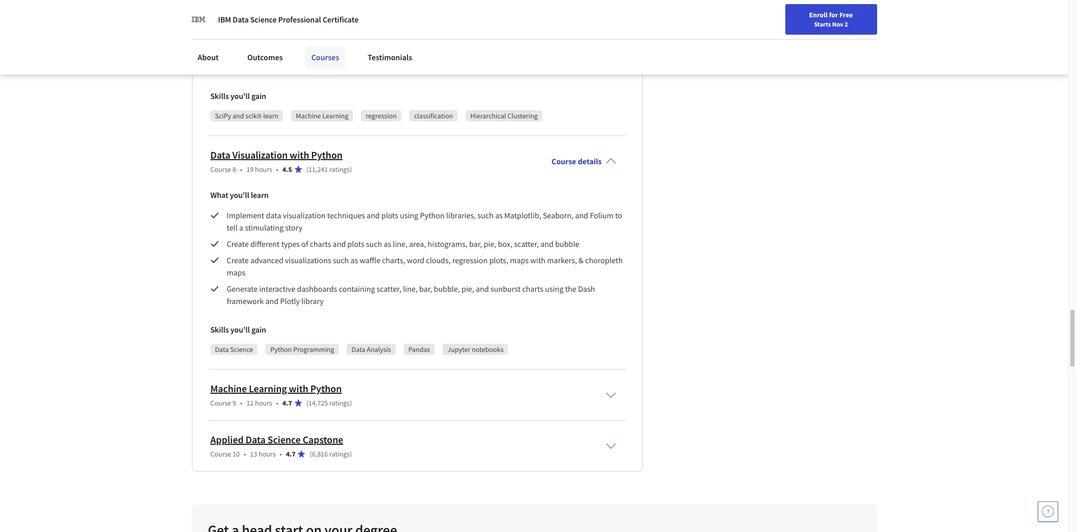 Task type: describe. For each thing, give the bounding box(es) containing it.
testimonials
[[368, 52, 412, 62]]

understand
[[404, 21, 443, 32]]

professional
[[278, 14, 321, 24]]

4.7 for science
[[286, 449, 296, 459]]

skills you'll gain for what you'll learn
[[210, 324, 266, 335]]

as inside implement data visualization techniques and plots using python libraries, such as matplotlib, seaborn, and folium to tell a stimulating story
[[495, 210, 503, 220]]

create different types of charts and plots such as line, area, histograms, bar, pie, box, scatter, and bubble
[[227, 239, 580, 249]]

about link
[[192, 46, 225, 68]]

learn inside the build and evaluate regression models using machine learning scikit-learn library and use them for prediction and decision making
[[457, 50, 474, 60]]

for inside enroll for free starts nov 2
[[829, 10, 838, 19]]

waffle
[[360, 255, 381, 265]]

using inside "generate interactive dashboards containing scatter, line, bar, bubble, pie, and sunburst charts using the dash framework and plotly library"
[[545, 284, 564, 294]]

for inside the build and evaluate regression models using machine learning scikit-learn library and use them for prediction and decision making
[[548, 50, 557, 60]]

0 vertical spatial line,
[[393, 239, 408, 249]]

( 14,725 ratings )
[[306, 398, 352, 408]]

plotly
[[280, 296, 300, 306]]

applied
[[210, 433, 244, 446]]

) for applied data science capstone
[[350, 449, 352, 459]]

making
[[257, 62, 283, 72]]

• down applied data science capstone link
[[280, 449, 282, 459]]

gain for what you'll learn
[[251, 324, 266, 335]]

libraries,
[[446, 210, 476, 220]]

regression inside create advanced visualizations such as waffle charts, word clouds, regression plots, maps with markers, & choropleth maps
[[453, 255, 488, 265]]

create advanced visualizations such as waffle charts, word clouds, regression plots, maps with markers, & choropleth maps
[[227, 255, 625, 278]]

programming
[[293, 345, 334, 354]]

regression inside the build and evaluate regression models using machine learning scikit-learn library and use them for prediction and decision making
[[292, 50, 327, 60]]

stimulating
[[245, 222, 284, 233]]

about
[[198, 52, 219, 62]]

matplotlib,
[[505, 210, 541, 220]]

data up pipelines
[[267, 21, 282, 32]]

clustering
[[508, 111, 538, 120]]

data right the understand
[[445, 21, 460, 32]]

( for learning
[[306, 398, 309, 408]]

generate
[[227, 284, 258, 294]]

and left sunburst
[[476, 284, 489, 294]]

clouds,
[[426, 255, 451, 265]]

build
[[227, 50, 245, 60]]

machine for machine learning with python
[[210, 382, 247, 395]]

scikit- inside the build and evaluate regression models using machine learning scikit-learn library and use them for prediction and decision making
[[437, 50, 457, 60]]

learning for machine learning
[[323, 111, 349, 120]]

1 vertical spatial maps
[[227, 267, 246, 278]]

learning for machine learning with python
[[249, 382, 287, 395]]

and right techniques at the left of the page
[[367, 210, 380, 220]]

histograms,
[[428, 239, 468, 249]]

seaborn,
[[543, 210, 574, 220]]

&
[[579, 255, 584, 265]]

story
[[285, 222, 303, 233]]

details
[[578, 156, 602, 166]]

1 vertical spatial such
[[366, 239, 382, 249]]

prediction
[[559, 50, 594, 60]]

1 horizontal spatial bar,
[[469, 239, 482, 249]]

data up the build on the top of page
[[227, 34, 242, 44]]

enroll for free starts nov 2
[[809, 10, 853, 28]]

19
[[247, 165, 254, 174]]

1 horizontal spatial regression
[[366, 111, 397, 120]]

capstone
[[303, 433, 343, 446]]

scipy
[[215, 111, 231, 120]]

perform
[[506, 21, 533, 32]]

0 vertical spatial maps
[[510, 255, 529, 265]]

framework
[[227, 296, 264, 306]]

containing
[[339, 284, 375, 294]]

12
[[247, 398, 254, 408]]

hours for learning
[[255, 398, 272, 408]]

find
[[786, 12, 799, 21]]

you'll for what you'll learn
[[231, 324, 250, 335]]

correlation
[[535, 21, 572, 32]]

14,725
[[309, 398, 328, 408]]

bubble
[[555, 239, 580, 249]]

to
[[615, 210, 622, 220]]

machine learning with python link
[[210, 382, 342, 395]]

applied data science capstone link
[[210, 433, 343, 446]]

• down machine learning with python link
[[276, 398, 278, 408]]

outcomes
[[247, 52, 283, 62]]

1 vertical spatial science
[[230, 345, 253, 354]]

advanced
[[250, 255, 283, 265]]

hours for visualization
[[255, 165, 272, 174]]

visualization
[[232, 148, 288, 161]]

and left folium
[[575, 210, 589, 220]]

• left 13
[[244, 449, 246, 459]]

starts
[[814, 20, 831, 28]]

data visualization with python
[[210, 148, 343, 161]]

6,816
[[312, 449, 328, 459]]

certificate
[[323, 14, 359, 24]]

a
[[239, 222, 243, 233]]

10
[[233, 449, 240, 459]]

course for applied data science capstone
[[210, 449, 231, 459]]

ibm image
[[192, 12, 206, 27]]

2 vertical spatial learn
[[251, 190, 269, 200]]

visualization
[[283, 210, 326, 220]]

and inside "manipulate data using dataframes, summarize data, understand data distribution, perform correlation and create data pipelines"
[[574, 21, 587, 32]]

english
[[873, 11, 898, 22]]

what
[[210, 190, 228, 200]]

and left the use
[[500, 50, 513, 60]]

( 6,816 ratings )
[[310, 449, 352, 459]]

create for create advanced visualizations such as waffle charts, word clouds, regression plots, maps with markers, & choropleth maps
[[227, 255, 249, 265]]

data for data analysis
[[352, 345, 365, 354]]

python up "( 11,241 ratings )" at the top left
[[311, 148, 343, 161]]

ibm
[[218, 14, 231, 24]]

the
[[565, 284, 577, 294]]

data,
[[385, 21, 403, 32]]

of
[[302, 239, 308, 249]]

your
[[800, 12, 814, 21]]

dataframes,
[[304, 21, 344, 32]]

and down techniques at the left of the page
[[333, 239, 346, 249]]

library inside the build and evaluate regression models using machine learning scikit-learn library and use them for prediction and decision making
[[476, 50, 498, 60]]

plots,
[[490, 255, 509, 265]]

• right 8
[[240, 165, 243, 174]]

data analysis
[[352, 345, 391, 354]]

find your new career
[[786, 12, 850, 21]]

) for data visualization with python
[[350, 165, 352, 174]]

scipy and scikit-learn
[[215, 111, 279, 120]]

python left programming
[[271, 345, 292, 354]]

1 vertical spatial learn
[[263, 111, 279, 120]]

4.5
[[283, 165, 292, 174]]

pipelines
[[244, 34, 275, 44]]

1 horizontal spatial pie,
[[484, 239, 497, 249]]

using inside implement data visualization techniques and plots using python libraries, such as matplotlib, seaborn, and folium to tell a stimulating story
[[400, 210, 419, 220]]

notebooks
[[472, 345, 504, 354]]

types
[[281, 239, 300, 249]]

jupyter notebooks
[[448, 345, 504, 354]]

as inside create advanced visualizations such as waffle charts, word clouds, regression plots, maps with markers, & choropleth maps
[[351, 255, 358, 265]]

hierarchical
[[471, 111, 506, 120]]

manipulate
[[227, 21, 265, 32]]

what you'll learn
[[210, 190, 269, 200]]

folium
[[590, 210, 614, 220]]

and down the interactive
[[266, 296, 279, 306]]

machine for machine learning
[[296, 111, 321, 120]]

plots inside implement data visualization techniques and plots using python libraries, such as matplotlib, seaborn, and folium to tell a stimulating story
[[382, 210, 399, 220]]

( for visualization
[[306, 165, 309, 174]]



Task type: locate. For each thing, give the bounding box(es) containing it.
learn up data visualization with python link
[[263, 111, 279, 120]]

hierarchical clustering
[[471, 111, 538, 120]]

4.7
[[283, 398, 292, 408], [286, 449, 296, 459]]

line, down create advanced visualizations such as waffle charts, word clouds, regression plots, maps with markers, & choropleth maps
[[403, 284, 418, 294]]

help center image
[[1042, 506, 1055, 518]]

gain up scipy and scikit-learn
[[251, 91, 266, 101]]

data science
[[215, 345, 253, 354]]

skills you'll gain up scipy and scikit-learn
[[210, 91, 266, 101]]

sunburst
[[491, 284, 521, 294]]

2 vertical spatial you'll
[[231, 324, 250, 335]]

2 create from the top
[[227, 255, 249, 265]]

and left the create at the top right
[[574, 21, 587, 32]]

machine up "9"
[[210, 382, 247, 395]]

0 vertical spatial scikit-
[[437, 50, 457, 60]]

13
[[250, 449, 257, 459]]

create up generate
[[227, 255, 249, 265]]

create inside create advanced visualizations such as waffle charts, word clouds, regression plots, maps with markers, & choropleth maps
[[227, 255, 249, 265]]

1 vertical spatial pie,
[[462, 284, 474, 294]]

ratings right 11,241
[[330, 165, 350, 174]]

with up 4.5
[[290, 148, 309, 161]]

skills you'll gain up data science on the bottom left of page
[[210, 324, 266, 335]]

charts inside "generate interactive dashboards containing scatter, line, bar, bubble, pie, and sunburst charts using the dash framework and plotly library"
[[522, 284, 544, 294]]

hours for data
[[259, 449, 276, 459]]

learn up implement
[[251, 190, 269, 200]]

2 vertical spatial with
[[289, 382, 309, 395]]

2 vertical spatial ratings
[[330, 449, 350, 459]]

courses link
[[305, 46, 345, 68]]

dashboards
[[297, 284, 337, 294]]

courses
[[311, 52, 339, 62]]

1 horizontal spatial charts
[[522, 284, 544, 294]]

) right 11,241
[[350, 165, 352, 174]]

using inside "manipulate data using dataframes, summarize data, understand data distribution, perform correlation and create data pipelines"
[[284, 21, 302, 32]]

using left dataframes,
[[284, 21, 302, 32]]

0 horizontal spatial charts
[[310, 239, 331, 249]]

science
[[250, 14, 277, 24], [230, 345, 253, 354], [268, 433, 301, 446]]

0 vertical spatial you'll
[[231, 91, 250, 101]]

0 vertical spatial plots
[[382, 210, 399, 220]]

•
[[240, 165, 243, 174], [276, 165, 278, 174], [240, 398, 243, 408], [276, 398, 278, 408], [244, 449, 246, 459], [280, 449, 282, 459]]

1 horizontal spatial learning
[[323, 111, 349, 120]]

skills for what you'll learn
[[210, 324, 229, 335]]

course for data visualization with python
[[210, 165, 231, 174]]

for right the them at the top
[[548, 50, 557, 60]]

testimonials link
[[362, 46, 419, 68]]

4.7 down machine learning with python at the bottom of page
[[283, 398, 292, 408]]

learning
[[407, 50, 435, 60]]

analysis
[[367, 345, 391, 354]]

choropleth
[[585, 255, 623, 265]]

pandas
[[409, 345, 430, 354]]

and
[[574, 21, 587, 32], [246, 50, 259, 60], [500, 50, 513, 60], [596, 50, 609, 60], [233, 111, 244, 120], [367, 210, 380, 220], [575, 210, 589, 220], [333, 239, 346, 249], [541, 239, 554, 249], [476, 284, 489, 294], [266, 296, 279, 306]]

science down 'framework'
[[230, 345, 253, 354]]

machine learning with python
[[210, 382, 342, 395]]

science up pipelines
[[250, 14, 277, 24]]

hours right 13
[[259, 449, 276, 459]]

skills for manipulate data using dataframes, summarize data, understand data distribution, perform correlation and create data pipelines
[[210, 91, 229, 101]]

0 vertical spatial pie,
[[484, 239, 497, 249]]

1 horizontal spatial library
[[476, 50, 498, 60]]

with for data visualization with python
[[290, 148, 309, 161]]

2 ) from the top
[[350, 398, 352, 408]]

8
[[233, 165, 236, 174]]

( right 4.5
[[306, 165, 309, 174]]

1 vertical spatial skills you'll gain
[[210, 324, 266, 335]]

2 vertical spatial (
[[310, 449, 312, 459]]

maps right plots, at the left top of page
[[510, 255, 529, 265]]

nov
[[833, 20, 844, 28]]

with left markers, on the right top of the page
[[531, 255, 546, 265]]

pie, left box,
[[484, 239, 497, 249]]

pie, right bubble,
[[462, 284, 474, 294]]

enroll
[[809, 10, 828, 19]]

course for machine learning with python
[[210, 398, 231, 408]]

as up charts,
[[384, 239, 391, 249]]

plots up create different types of charts and plots such as line, area, histograms, bar, pie, box, scatter, and bubble
[[382, 210, 399, 220]]

1 skills from the top
[[210, 91, 229, 101]]

) right 6,816
[[350, 449, 352, 459]]

2 skills from the top
[[210, 324, 229, 335]]

jupyter
[[448, 345, 471, 354]]

maps up generate
[[227, 267, 246, 278]]

line,
[[393, 239, 408, 249], [403, 284, 418, 294]]

such inside create advanced visualizations such as waffle charts, word clouds, regression plots, maps with markers, & choropleth maps
[[333, 255, 349, 265]]

manipulate data using dataframes, summarize data, understand data distribution, perform correlation and create data pipelines
[[227, 21, 611, 44]]

data for data science
[[215, 345, 229, 354]]

ratings right 6,816
[[330, 449, 350, 459]]

skills up scipy
[[210, 91, 229, 101]]

learn
[[457, 50, 474, 60], [263, 111, 279, 120], [251, 190, 269, 200]]

build and evaluate regression models using machine learning scikit-learn library and use them for prediction and decision making
[[227, 50, 610, 72]]

0 vertical spatial scatter,
[[514, 239, 539, 249]]

python left the libraries, at the left of the page
[[420, 210, 445, 220]]

0 horizontal spatial pie,
[[462, 284, 474, 294]]

1 skills you'll gain from the top
[[210, 91, 266, 101]]

0 vertical spatial such
[[478, 210, 494, 220]]

machine learning
[[296, 111, 349, 120]]

find your new career link
[[781, 10, 855, 23]]

0 vertical spatial 4.7
[[283, 398, 292, 408]]

1 vertical spatial you'll
[[230, 190, 249, 200]]

gain down 'framework'
[[251, 324, 266, 335]]

1 horizontal spatial scikit-
[[437, 50, 457, 60]]

bubble,
[[434, 284, 460, 294]]

1 vertical spatial with
[[531, 255, 546, 265]]

0 horizontal spatial for
[[548, 50, 557, 60]]

library
[[476, 50, 498, 60], [302, 296, 324, 306]]

0 horizontal spatial plots
[[348, 239, 365, 249]]

ratings for data visualization with python
[[330, 165, 350, 174]]

interactive
[[259, 284, 296, 294]]

using right models at the top of the page
[[356, 50, 374, 60]]

0 vertical spatial with
[[290, 148, 309, 161]]

1 ) from the top
[[350, 165, 352, 174]]

• left 4.5
[[276, 165, 278, 174]]

word
[[407, 255, 425, 265]]

0 horizontal spatial machine
[[210, 382, 247, 395]]

python inside implement data visualization techniques and plots using python libraries, such as matplotlib, seaborn, and folium to tell a stimulating story
[[420, 210, 445, 220]]

box,
[[498, 239, 513, 249]]

library down dashboards
[[302, 296, 324, 306]]

science for applied
[[268, 433, 301, 446]]

as left "waffle"
[[351, 255, 358, 265]]

1 vertical spatial for
[[548, 50, 557, 60]]

0 vertical spatial as
[[495, 210, 503, 220]]

0 vertical spatial library
[[476, 50, 498, 60]]

you'll up scipy and scikit-learn
[[231, 91, 250, 101]]

maps
[[510, 255, 529, 265], [227, 267, 246, 278]]

1 vertical spatial library
[[302, 296, 324, 306]]

1 vertical spatial plots
[[348, 239, 365, 249]]

line, left area,
[[393, 239, 408, 249]]

scatter, right box,
[[514, 239, 539, 249]]

)
[[350, 165, 352, 174], [350, 398, 352, 408], [350, 449, 352, 459]]

bar, inside "generate interactive dashboards containing scatter, line, bar, bubble, pie, and sunburst charts using the dash framework and plotly library"
[[419, 284, 432, 294]]

2 vertical spatial such
[[333, 255, 349, 265]]

learning
[[323, 111, 349, 120], [249, 382, 287, 395]]

(
[[306, 165, 309, 174], [306, 398, 309, 408], [310, 449, 312, 459]]

2 vertical spatial regression
[[453, 255, 488, 265]]

you'll up data science on the bottom left of page
[[231, 324, 250, 335]]

1 create from the top
[[227, 239, 249, 249]]

plots up "waffle"
[[348, 239, 365, 249]]

1 horizontal spatial scatter,
[[514, 239, 539, 249]]

) for machine learning with python
[[350, 398, 352, 408]]

1 ratings from the top
[[330, 165, 350, 174]]

2 vertical spatial as
[[351, 255, 358, 265]]

bar, left bubble,
[[419, 284, 432, 294]]

bar, right histograms,
[[469, 239, 482, 249]]

1 vertical spatial create
[[227, 255, 249, 265]]

scikit- right scipy
[[246, 111, 263, 120]]

and left bubble
[[541, 239, 554, 249]]

course 8 • 19 hours •
[[210, 165, 278, 174]]

data up stimulating
[[266, 210, 281, 220]]

classification
[[414, 111, 453, 120]]

ratings for applied data science capstone
[[330, 449, 350, 459]]

you'll right what
[[230, 190, 249, 200]]

0 horizontal spatial regression
[[292, 50, 327, 60]]

gain for manipulate data using dataframes, summarize data, understand data distribution, perform correlation and create data pipelines
[[251, 91, 266, 101]]

4.7 for with
[[283, 398, 292, 408]]

( down machine learning with python at the bottom of page
[[306, 398, 309, 408]]

course 10 • 13 hours •
[[210, 449, 282, 459]]

create for create different types of charts and plots such as line, area, histograms, bar, pie, box, scatter, and bubble
[[227, 239, 249, 249]]

data inside implement data visualization techniques and plots using python libraries, such as matplotlib, seaborn, and folium to tell a stimulating story
[[266, 210, 281, 220]]

1 vertical spatial (
[[306, 398, 309, 408]]

pie,
[[484, 239, 497, 249], [462, 284, 474, 294]]

1 gain from the top
[[251, 91, 266, 101]]

scikit- right the learning
[[437, 50, 457, 60]]

python programming
[[271, 345, 334, 354]]

outcomes link
[[241, 46, 289, 68]]

1 horizontal spatial as
[[384, 239, 391, 249]]

different
[[250, 239, 280, 249]]

0 vertical spatial charts
[[310, 239, 331, 249]]

skills you'll gain
[[210, 91, 266, 101], [210, 324, 266, 335]]

0 vertical spatial machine
[[296, 111, 321, 120]]

line, inside "generate interactive dashboards containing scatter, line, bar, bubble, pie, and sunburst charts using the dash framework and plotly library"
[[403, 284, 418, 294]]

0 vertical spatial create
[[227, 239, 249, 249]]

course left 'details'
[[552, 156, 576, 166]]

hours right "12"
[[255, 398, 272, 408]]

11,241
[[309, 165, 328, 174]]

) right 14,725
[[350, 398, 352, 408]]

python up ( 14,725 ratings )
[[311, 382, 342, 395]]

0 vertical spatial regression
[[292, 50, 327, 60]]

evaluate
[[261, 50, 290, 60]]

with for machine learning with python
[[289, 382, 309, 395]]

tell
[[227, 222, 238, 233]]

0 vertical spatial for
[[829, 10, 838, 19]]

distribution,
[[462, 21, 504, 32]]

1 vertical spatial machine
[[210, 382, 247, 395]]

0 vertical spatial )
[[350, 165, 352, 174]]

create down a
[[227, 239, 249, 249]]

skills you'll gain for manipulate data using dataframes, summarize data, understand data distribution, perform correlation and create data pipelines
[[210, 91, 266, 101]]

2 gain from the top
[[251, 324, 266, 335]]

skills up data science on the bottom left of page
[[210, 324, 229, 335]]

1 vertical spatial charts
[[522, 284, 544, 294]]

and up decision
[[246, 50, 259, 60]]

0 vertical spatial skills you'll gain
[[210, 91, 266, 101]]

0 horizontal spatial bar,
[[419, 284, 432, 294]]

0 vertical spatial bar,
[[469, 239, 482, 249]]

0 vertical spatial learn
[[457, 50, 474, 60]]

such inside implement data visualization techniques and plots using python libraries, such as matplotlib, seaborn, and folium to tell a stimulating story
[[478, 210, 494, 220]]

( for data
[[310, 449, 312, 459]]

0 horizontal spatial such
[[333, 255, 349, 265]]

english button
[[855, 0, 916, 33]]

1 vertical spatial ratings
[[330, 398, 350, 408]]

pie, inside "generate interactive dashboards containing scatter, line, bar, bubble, pie, and sunburst charts using the dash framework and plotly library"
[[462, 284, 474, 294]]

hours right 19
[[255, 165, 272, 174]]

0 vertical spatial science
[[250, 14, 277, 24]]

1 vertical spatial line,
[[403, 284, 418, 294]]

course inside 'dropdown button'
[[552, 156, 576, 166]]

course details button
[[544, 142, 624, 181]]

as left the matplotlib,
[[495, 210, 503, 220]]

python
[[311, 148, 343, 161], [420, 210, 445, 220], [271, 345, 292, 354], [311, 382, 342, 395]]

2 ratings from the top
[[330, 398, 350, 408]]

1 vertical spatial gain
[[251, 324, 266, 335]]

2 vertical spatial hours
[[259, 449, 276, 459]]

0 vertical spatial (
[[306, 165, 309, 174]]

charts,
[[382, 255, 405, 265]]

1 vertical spatial scikit-
[[246, 111, 263, 120]]

with
[[290, 148, 309, 161], [531, 255, 546, 265], [289, 382, 309, 395]]

0 horizontal spatial library
[[302, 296, 324, 306]]

0 vertical spatial ratings
[[330, 165, 350, 174]]

library inside "generate interactive dashboards containing scatter, line, bar, bubble, pie, and sunburst charts using the dash framework and plotly library"
[[302, 296, 324, 306]]

0 horizontal spatial scatter,
[[377, 284, 402, 294]]

charts right sunburst
[[522, 284, 544, 294]]

and right scipy
[[233, 111, 244, 120]]

course
[[552, 156, 576, 166], [210, 165, 231, 174], [210, 398, 231, 408], [210, 449, 231, 459]]

2 horizontal spatial as
[[495, 210, 503, 220]]

0 vertical spatial gain
[[251, 91, 266, 101]]

area,
[[409, 239, 426, 249]]

for up nov
[[829, 10, 838, 19]]

0 vertical spatial hours
[[255, 165, 272, 174]]

0 horizontal spatial maps
[[227, 267, 246, 278]]

with up ( 14,725 ratings )
[[289, 382, 309, 395]]

1 vertical spatial bar,
[[419, 284, 432, 294]]

course left 8
[[210, 165, 231, 174]]

using left the
[[545, 284, 564, 294]]

such left "waffle"
[[333, 255, 349, 265]]

free
[[840, 10, 853, 19]]

2
[[845, 20, 848, 28]]

course left "9"
[[210, 398, 231, 408]]

machine
[[296, 111, 321, 120], [210, 382, 247, 395]]

course left 10
[[210, 449, 231, 459]]

9
[[233, 398, 236, 408]]

create
[[589, 21, 610, 32]]

2 horizontal spatial regression
[[453, 255, 488, 265]]

1 vertical spatial learning
[[249, 382, 287, 395]]

ratings for machine learning with python
[[330, 398, 350, 408]]

None search field
[[145, 6, 390, 27]]

2 horizontal spatial such
[[478, 210, 494, 220]]

using inside the build and evaluate regression models using machine learning scikit-learn library and use them for prediction and decision making
[[356, 50, 374, 60]]

scatter, inside "generate interactive dashboards containing scatter, line, bar, bubble, pie, and sunburst charts using the dash framework and plotly library"
[[377, 284, 402, 294]]

science left capstone
[[268, 433, 301, 446]]

you'll for manipulate data using dataframes, summarize data, understand data distribution, perform correlation and create data pipelines
[[231, 91, 250, 101]]

2 vertical spatial )
[[350, 449, 352, 459]]

learn down distribution,
[[457, 50, 474, 60]]

such up "waffle"
[[366, 239, 382, 249]]

2 vertical spatial science
[[268, 433, 301, 446]]

3 ) from the top
[[350, 449, 352, 459]]

1 vertical spatial skills
[[210, 324, 229, 335]]

machine
[[376, 50, 405, 60]]

1 horizontal spatial maps
[[510, 255, 529, 265]]

with inside create advanced visualizations such as waffle charts, word clouds, regression plots, maps with markers, & choropleth maps
[[531, 255, 546, 265]]

1 horizontal spatial plots
[[382, 210, 399, 220]]

3 ratings from the top
[[330, 449, 350, 459]]

course details
[[552, 156, 602, 166]]

1 vertical spatial )
[[350, 398, 352, 408]]

using up create different types of charts and plots such as line, area, histograms, bar, pie, box, scatter, and bubble
[[400, 210, 419, 220]]

data for data visualization with python
[[210, 148, 230, 161]]

0 vertical spatial skills
[[210, 91, 229, 101]]

2 skills you'll gain from the top
[[210, 324, 266, 335]]

such right the libraries, at the left of the page
[[478, 210, 494, 220]]

bar,
[[469, 239, 482, 249], [419, 284, 432, 294]]

course 9 • 12 hours •
[[210, 398, 278, 408]]

1 horizontal spatial machine
[[296, 111, 321, 120]]

1 vertical spatial regression
[[366, 111, 397, 120]]

1 horizontal spatial such
[[366, 239, 382, 249]]

library down distribution,
[[476, 50, 498, 60]]

• right "9"
[[240, 398, 243, 408]]

1 vertical spatial as
[[384, 239, 391, 249]]

scatter, down charts,
[[377, 284, 402, 294]]

0 horizontal spatial learning
[[249, 382, 287, 395]]

using
[[284, 21, 302, 32], [356, 50, 374, 60], [400, 210, 419, 220], [545, 284, 564, 294]]

0 vertical spatial learning
[[323, 111, 349, 120]]

ratings right 14,725
[[330, 398, 350, 408]]

and right prediction
[[596, 50, 609, 60]]

scikit-
[[437, 50, 457, 60], [246, 111, 263, 120]]

0 horizontal spatial as
[[351, 255, 358, 265]]

implement
[[227, 210, 264, 220]]

4.7 down applied data science capstone
[[286, 449, 296, 459]]

regression
[[292, 50, 327, 60], [366, 111, 397, 120], [453, 255, 488, 265]]

1 vertical spatial 4.7
[[286, 449, 296, 459]]

( 11,241 ratings )
[[306, 165, 352, 174]]

1 vertical spatial hours
[[255, 398, 272, 408]]

1 vertical spatial scatter,
[[377, 284, 402, 294]]

0 horizontal spatial scikit-
[[246, 111, 263, 120]]

( down capstone
[[310, 449, 312, 459]]

use
[[515, 50, 526, 60]]

1 horizontal spatial for
[[829, 10, 838, 19]]

data visualization with python link
[[210, 148, 343, 161]]

science for ibm
[[250, 14, 277, 24]]

machine up data visualization with python at the left of the page
[[296, 111, 321, 120]]

charts right of
[[310, 239, 331, 249]]



Task type: vqa. For each thing, say whether or not it's contained in the screenshot.
the distribution,
yes



